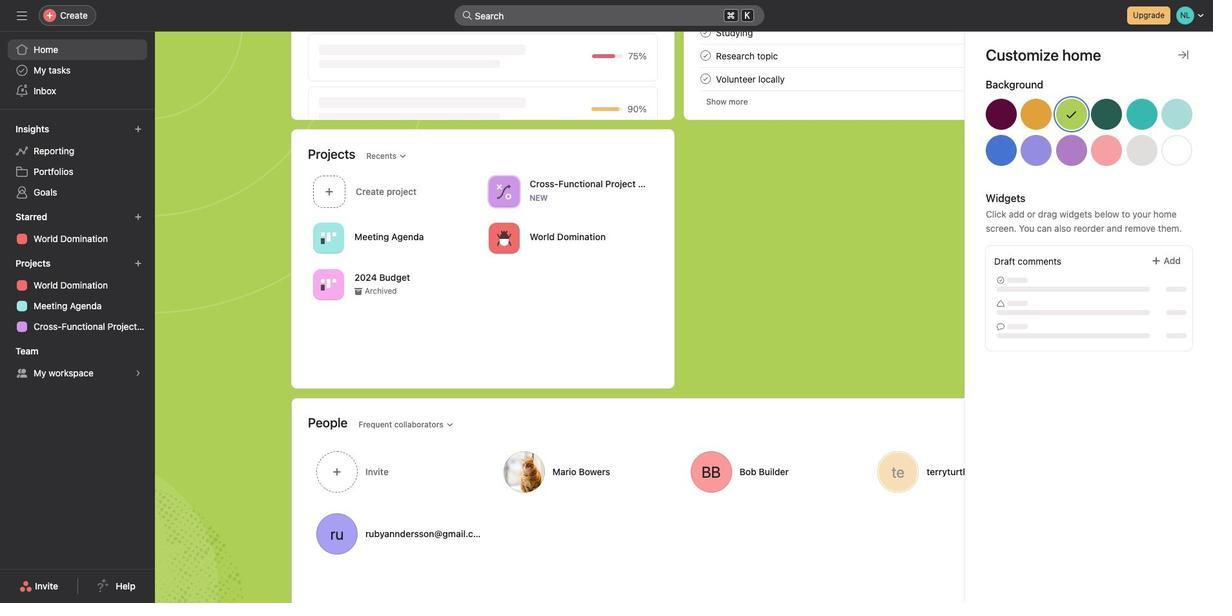 Task type: describe. For each thing, give the bounding box(es) containing it.
prominent image
[[462, 10, 472, 21]]

2 mark complete checkbox from the top
[[698, 71, 714, 87]]

board image
[[321, 277, 336, 292]]

insights element
[[0, 118, 155, 205]]

close customization pane image
[[1179, 50, 1189, 60]]

see details, my workspace image
[[134, 369, 142, 377]]

new insights image
[[134, 125, 142, 133]]

global element
[[0, 32, 155, 109]]



Task type: locate. For each thing, give the bounding box(es) containing it.
Search tasks, projects, and more text field
[[454, 5, 764, 26]]

projects element
[[0, 252, 155, 340]]

0 vertical spatial mark complete image
[[698, 25, 714, 40]]

None field
[[454, 5, 764, 26]]

mark complete image
[[698, 25, 714, 40], [698, 48, 714, 63]]

hide sidebar image
[[17, 10, 27, 21]]

bug image
[[496, 230, 512, 246]]

1 mark complete checkbox from the top
[[698, 48, 714, 63]]

option group
[[986, 99, 1193, 171]]

Mark complete checkbox
[[698, 48, 714, 63], [698, 71, 714, 87]]

starred element
[[0, 205, 155, 252]]

line_and_symbols image
[[496, 184, 512, 199]]

0 vertical spatial mark complete checkbox
[[698, 48, 714, 63]]

teams element
[[0, 340, 155, 386]]

2 mark complete image from the top
[[698, 48, 714, 63]]

board image
[[321, 230, 336, 246]]

add items to starred image
[[134, 213, 142, 221]]

1 vertical spatial mark complete checkbox
[[698, 71, 714, 87]]

Mark complete checkbox
[[698, 25, 714, 40]]

mark complete image down mark complete option
[[698, 48, 714, 63]]

new project or portfolio image
[[134, 260, 142, 267]]

mark complete image up mark complete image
[[698, 25, 714, 40]]

mark complete image
[[698, 71, 714, 87]]

1 mark complete image from the top
[[698, 25, 714, 40]]

1 vertical spatial mark complete image
[[698, 48, 714, 63]]



Task type: vqa. For each thing, say whether or not it's contained in the screenshot.
Projects element
yes



